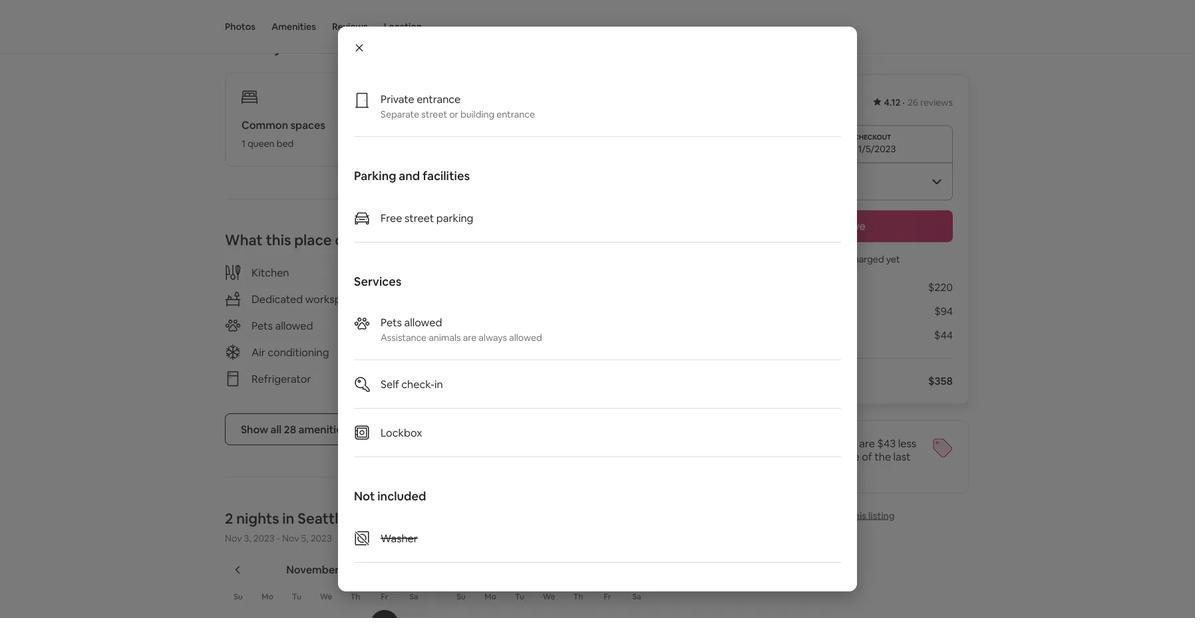 Task type: locate. For each thing, give the bounding box(es) containing it.
2 sa from the left
[[632, 592, 641, 603]]

this up 'kitchen'
[[266, 231, 291, 250]]

1 horizontal spatial tu
[[515, 592, 524, 603]]

-
[[277, 533, 280, 545]]

tu down november
[[292, 592, 301, 603]]

the right of
[[875, 451, 891, 464]]

show all 28 amenities button
[[225, 414, 363, 446]]

than
[[738, 451, 761, 464]]

street right free
[[405, 211, 434, 225]]

offers
[[335, 231, 375, 250]]

11/5/2023 button
[[738, 125, 953, 163]]

always
[[479, 332, 507, 344]]

spaces
[[290, 118, 325, 132]]

bed
[[277, 138, 294, 150]]

1 vertical spatial are
[[859, 437, 875, 451]]

allowed up assistance
[[404, 316, 442, 329]]

0 horizontal spatial tu
[[292, 592, 301, 603]]

1 horizontal spatial the
[[875, 451, 891, 464]]

pets inside pets allowed assistance animals are always allowed
[[381, 316, 402, 329]]

what this place offers dialog
[[338, 0, 857, 592]]

this left listing in the right bottom of the page
[[850, 510, 866, 522]]

28
[[284, 423, 296, 437]]

1 horizontal spatial su
[[457, 592, 466, 603]]

0 horizontal spatial in
[[282, 509, 294, 528]]

charged
[[848, 253, 884, 265]]

reserve button
[[738, 211, 953, 243]]

0 horizontal spatial fr
[[381, 592, 388, 603]]

in
[[435, 378, 443, 391], [282, 509, 294, 528]]

1 horizontal spatial are
[[859, 437, 875, 451]]

you'll
[[274, 38, 310, 57]]

are inside pets allowed assistance animals are always allowed
[[463, 332, 477, 344]]

in down animals
[[435, 378, 443, 391]]

sleep
[[313, 38, 350, 57]]

pets up the air
[[252, 319, 273, 333]]

2 fr from the left
[[604, 592, 611, 603]]

th down "november 2023"
[[351, 592, 360, 603]]

1 horizontal spatial we
[[543, 592, 555, 603]]

2 nov from the left
[[282, 533, 299, 545]]

report
[[818, 510, 848, 522]]

0 horizontal spatial th
[[351, 592, 360, 603]]

included
[[377, 489, 426, 505]]

0 horizontal spatial su
[[234, 592, 243, 603]]

private entrance separate street or building entrance
[[381, 92, 535, 120]]

allowed up dryer at the bottom left
[[509, 332, 542, 344]]

1 horizontal spatial fr
[[604, 592, 611, 603]]

are left $43
[[859, 437, 875, 451]]

5,
[[301, 533, 308, 545]]

pets up assistance
[[381, 316, 402, 329]]

pets allowed
[[252, 319, 313, 333]]

in inside 2 nights in seattle nov 3, 2023 - nov 5, 2023
[[282, 509, 294, 528]]

2
[[225, 509, 233, 528]]

this
[[266, 231, 291, 250], [850, 510, 866, 522]]

allowed
[[404, 316, 442, 329], [275, 319, 313, 333], [509, 332, 542, 344]]

all
[[271, 423, 282, 437]]

1 horizontal spatial th
[[573, 592, 583, 603]]

3,
[[244, 533, 251, 545]]

$220
[[928, 281, 953, 294]]

the
[[763, 451, 780, 464], [875, 451, 891, 464]]

0 horizontal spatial sa
[[409, 592, 418, 603]]

we
[[320, 592, 332, 603], [543, 592, 555, 603]]

0 vertical spatial street
[[421, 108, 447, 120]]

in right "nights"
[[282, 509, 294, 528]]

1 sa from the left
[[409, 592, 418, 603]]

1 horizontal spatial this
[[850, 510, 866, 522]]

self
[[381, 378, 399, 391]]

in for nights
[[282, 509, 294, 528]]

mo
[[262, 592, 273, 603], [485, 592, 496, 603]]

0 horizontal spatial are
[[463, 332, 477, 344]]

0 vertical spatial are
[[463, 332, 477, 344]]

avg.
[[782, 451, 802, 464]]

amenities
[[298, 423, 347, 437]]

0 horizontal spatial mo
[[262, 592, 273, 603]]

pets for pets allowed
[[252, 319, 273, 333]]

pets
[[381, 316, 402, 329], [252, 319, 273, 333]]

1 horizontal spatial entrance
[[497, 108, 535, 120]]

services
[[354, 274, 402, 290]]

are up hair
[[463, 332, 477, 344]]

$44
[[934, 329, 953, 342]]

1 horizontal spatial in
[[435, 378, 443, 391]]

0 vertical spatial in
[[435, 378, 443, 391]]

we down the december 2023
[[543, 592, 555, 603]]

1 horizontal spatial sa
[[632, 592, 641, 603]]

of
[[862, 451, 872, 464]]

we down "november 2023"
[[320, 592, 332, 603]]

tu down december
[[515, 592, 524, 603]]

air conditioning
[[252, 346, 329, 359]]

in inside what this place offers dialog
[[435, 378, 443, 391]]

report this listing button
[[797, 510, 895, 522]]

1 horizontal spatial allowed
[[404, 316, 442, 329]]

you won't be charged yet
[[791, 253, 900, 265]]

4.12 · 26 reviews
[[884, 96, 953, 108]]

are
[[463, 332, 477, 344], [859, 437, 875, 451]]

hair
[[474, 346, 494, 359]]

street left the "or"
[[421, 108, 447, 120]]

rate
[[840, 451, 860, 464]]

0 horizontal spatial pets
[[252, 319, 273, 333]]

nov
[[225, 533, 242, 545], [282, 533, 299, 545]]

0 vertical spatial this
[[266, 231, 291, 250]]

dedicated workspace
[[252, 292, 359, 306]]

0 horizontal spatial nov
[[225, 533, 242, 545]]

november
[[286, 563, 339, 577]]

and
[[399, 168, 420, 184]]

26
[[908, 96, 918, 108]]

2 the from the left
[[875, 451, 891, 464]]

you
[[791, 253, 807, 265]]

your dates are $43 less than the avg. nightly rate of the last 60 days.
[[738, 437, 916, 477]]

free
[[381, 211, 402, 225]]

11/5/2023
[[854, 143, 896, 155]]

self check-in
[[381, 378, 443, 391]]

in for check-
[[435, 378, 443, 391]]

reviews
[[332, 21, 368, 33]]

entrance right building
[[497, 108, 535, 120]]

1 horizontal spatial nov
[[282, 533, 299, 545]]

dates
[[830, 437, 857, 451]]

2 su from the left
[[457, 592, 466, 603]]

animals
[[429, 332, 461, 344]]

1 horizontal spatial pets
[[381, 316, 402, 329]]

0 horizontal spatial we
[[320, 592, 332, 603]]

sa
[[409, 592, 418, 603], [632, 592, 641, 603]]

2023 right december
[[564, 563, 588, 577]]

nightly
[[804, 451, 838, 464]]

1 horizontal spatial mo
[[485, 592, 496, 603]]

calendar application
[[209, 549, 1107, 619]]

amenities
[[271, 21, 316, 33]]

reserve
[[826, 220, 866, 233]]

1 su from the left
[[234, 592, 243, 603]]

seattle
[[298, 509, 347, 528]]

nov right -
[[282, 533, 299, 545]]

entrance up the "or"
[[417, 92, 461, 106]]

this for what
[[266, 231, 291, 250]]

1 vertical spatial in
[[282, 509, 294, 528]]

allowed for pets allowed assistance animals are always allowed
[[404, 316, 442, 329]]

pets for pets allowed assistance animals are always allowed
[[381, 316, 402, 329]]

1 vertical spatial this
[[850, 510, 866, 522]]

2 th from the left
[[573, 592, 583, 603]]

nov left 3, on the left bottom of page
[[225, 533, 242, 545]]

1 vertical spatial entrance
[[497, 108, 535, 120]]

the left avg.
[[763, 451, 780, 464]]

4.12
[[884, 96, 901, 108]]

0 horizontal spatial the
[[763, 451, 780, 464]]

pets allowed assistance animals are always allowed
[[381, 316, 542, 344]]

separate
[[381, 108, 419, 120]]

what
[[225, 231, 263, 250]]

th down the december 2023
[[573, 592, 583, 603]]

what this place offers
[[225, 231, 375, 250]]

2 horizontal spatial allowed
[[509, 332, 542, 344]]

street inside private entrance separate street or building entrance
[[421, 108, 447, 120]]

tu
[[292, 592, 301, 603], [515, 592, 524, 603]]

0 horizontal spatial entrance
[[417, 92, 461, 106]]

allowed up air conditioning
[[275, 319, 313, 333]]

2023
[[253, 533, 275, 545], [311, 533, 332, 545], [341, 563, 366, 577], [564, 563, 588, 577]]

0 horizontal spatial allowed
[[275, 319, 313, 333]]

where
[[225, 38, 271, 57]]

0 horizontal spatial this
[[266, 231, 291, 250]]



Task type: vqa. For each thing, say whether or not it's contained in the screenshot.
dates
yes



Task type: describe. For each thing, give the bounding box(es) containing it.
2023 right "5," at left
[[311, 533, 332, 545]]

1 nov from the left
[[225, 533, 242, 545]]

allowed for pets allowed
[[275, 319, 313, 333]]

amenities button
[[271, 0, 316, 53]]

parking
[[354, 168, 396, 184]]

1
[[242, 138, 245, 150]]

lockbox
[[381, 426, 422, 440]]

not
[[354, 489, 375, 505]]

this for report
[[850, 510, 866, 522]]

kitchen
[[252, 266, 289, 279]]

·
[[903, 96, 905, 108]]

photos
[[225, 21, 256, 33]]

show all 28 amenities
[[241, 423, 347, 437]]

be
[[835, 253, 846, 265]]

place
[[294, 231, 332, 250]]

0 vertical spatial entrance
[[417, 92, 461, 106]]

december
[[508, 563, 562, 577]]

are inside your dates are $43 less than the avg. nightly rate of the last 60 days.
[[859, 437, 875, 451]]

report this listing
[[818, 510, 895, 522]]

less
[[898, 437, 916, 451]]

free street parking
[[381, 211, 473, 225]]

check-
[[401, 378, 435, 391]]

tv
[[474, 319, 488, 333]]

facilities
[[423, 168, 470, 184]]

$358
[[928, 375, 953, 388]]

your
[[805, 437, 827, 451]]

2023 right november
[[341, 563, 366, 577]]

1 th from the left
[[351, 592, 360, 603]]

2 we from the left
[[543, 592, 555, 603]]

or
[[449, 108, 458, 120]]

common
[[242, 118, 288, 132]]

common spaces 1 queen bed
[[242, 118, 325, 150]]

dedicated
[[252, 292, 303, 306]]

parking
[[436, 211, 473, 225]]

won't
[[809, 253, 833, 265]]

$94
[[934, 305, 953, 318]]

location button
[[384, 0, 422, 53]]

listing
[[868, 510, 895, 522]]

workspace
[[305, 292, 359, 306]]

2 nights in seattle nov 3, 2023 - nov 5, 2023
[[225, 509, 347, 545]]

location
[[384, 21, 422, 33]]

air
[[252, 346, 265, 359]]

1 vertical spatial street
[[405, 211, 434, 225]]

1 mo from the left
[[262, 592, 273, 603]]

1 we from the left
[[320, 592, 332, 603]]

show
[[241, 423, 268, 437]]

photos button
[[225, 0, 256, 53]]

refrigerator
[[252, 372, 311, 386]]

1 fr from the left
[[381, 592, 388, 603]]

1 the from the left
[[763, 451, 780, 464]]

conditioning
[[268, 346, 329, 359]]

2 mo from the left
[[485, 592, 496, 603]]

2023 left -
[[253, 533, 275, 545]]

last
[[893, 451, 911, 464]]

yet
[[886, 253, 900, 265]]

where you'll sleep
[[225, 38, 350, 57]]

reviews
[[920, 96, 953, 108]]

2 tu from the left
[[515, 592, 524, 603]]

december 2023
[[508, 563, 588, 577]]

building
[[460, 108, 495, 120]]

dryer
[[496, 346, 523, 359]]

hair dryer
[[474, 346, 523, 359]]

private
[[381, 92, 414, 106]]

parking and facilities
[[354, 168, 470, 184]]

days.
[[753, 464, 779, 477]]

november 2023
[[286, 563, 366, 577]]

not included
[[354, 489, 426, 505]]

reviews button
[[332, 0, 368, 53]]

washer
[[381, 532, 418, 546]]

assistance
[[381, 332, 427, 344]]

60
[[738, 464, 751, 477]]

1 tu from the left
[[292, 592, 301, 603]]



